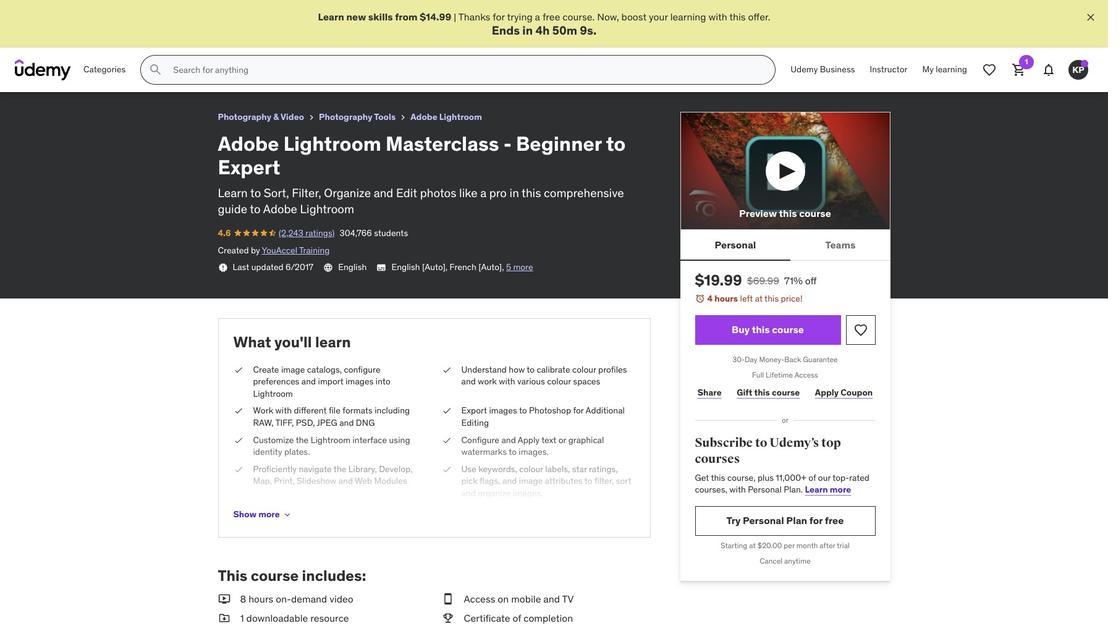 Task type: locate. For each thing, give the bounding box(es) containing it.
2 vertical spatial more
[[259, 509, 280, 520]]

small image left certificate
[[442, 612, 454, 625]]

0 vertical spatial in
[[523, 23, 533, 38]]

learning inside learn new skills from $14.99 | thanks for trying a free course. now, boost your learning with this offer. ends in 4h 50m 9s .
[[671, 11, 707, 23]]

4h 50m 9s
[[536, 23, 594, 38]]

1 horizontal spatial learn
[[318, 11, 344, 23]]

xsmall image left work
[[233, 405, 243, 417]]

1 horizontal spatial images
[[490, 405, 518, 416]]

xsmall image
[[307, 113, 317, 123], [398, 113, 408, 123], [442, 405, 452, 417], [233, 434, 243, 447], [442, 434, 452, 447], [442, 464, 452, 476]]

money-
[[760, 355, 785, 364]]

1 english from the left
[[338, 262, 367, 273]]

1 vertical spatial apply
[[518, 434, 540, 446]]

xsmall image left the identity
[[233, 434, 243, 447]]

adobe down photography & video link
[[218, 131, 279, 156]]

apply coupon
[[816, 387, 873, 398]]

0 vertical spatial 1
[[1026, 57, 1029, 66]]

2 vertical spatial adobe
[[263, 202, 298, 217]]

0 horizontal spatial more
[[259, 509, 280, 520]]

1 for 1 downloadable resource
[[240, 612, 244, 625]]

trying
[[507, 11, 533, 23]]

2 horizontal spatial learn
[[806, 484, 829, 496]]

1 horizontal spatial of
[[809, 472, 817, 483]]

xsmall image right tools
[[398, 113, 408, 123]]

course up back
[[773, 324, 805, 336]]

more right 5 on the left top of page
[[514, 262, 534, 273]]

slideshow
[[297, 476, 337, 487]]

photography tools link
[[319, 110, 396, 125]]

xsmall image left map,
[[233, 464, 243, 476]]

1 vertical spatial images
[[490, 405, 518, 416]]

personal inside the get this course, plus 11,000+ of our top-rated courses, with personal plan.
[[748, 484, 782, 496]]

and up watermarks
[[502, 434, 516, 446]]

2 horizontal spatial colour
[[573, 364, 597, 375]]

free inside learn new skills from $14.99 | thanks for trying a free course. now, boost your learning with this offer. ends in 4h 50m 9s .
[[543, 11, 561, 23]]

a left pro
[[481, 185, 487, 200]]

course
[[800, 207, 832, 220], [773, 324, 805, 336], [773, 387, 800, 398], [251, 566, 299, 585]]

course down lifetime
[[773, 387, 800, 398]]

xsmall image left export
[[442, 405, 452, 417]]

0 horizontal spatial in
[[510, 185, 519, 200]]

how
[[509, 364, 525, 375]]

0 horizontal spatial free
[[543, 11, 561, 23]]

course inside button
[[800, 207, 832, 220]]

guide
[[218, 202, 247, 217]]

images right export
[[490, 405, 518, 416]]

more inside show more button
[[259, 509, 280, 520]]

0 vertical spatial at
[[756, 293, 763, 305]]

1 horizontal spatial for
[[574, 405, 584, 416]]

1 vertical spatial small image
[[218, 612, 230, 625]]

to left photoshop in the bottom of the page
[[519, 405, 527, 416]]

try
[[727, 515, 741, 527]]

rated
[[850, 472, 870, 483]]

and left web
[[339, 476, 353, 487]]

with inside the get this course, plus 11,000+ of our top-rated courses, with personal plan.
[[730, 484, 746, 496]]

free up 4h 50m 9s
[[543, 11, 561, 23]]

1 horizontal spatial or
[[782, 415, 789, 425]]

tab list
[[681, 230, 891, 261]]

1 vertical spatial learning
[[937, 64, 968, 75]]

develop,
[[379, 464, 413, 475]]

and down the keywords,
[[503, 476, 517, 487]]

this right buy
[[753, 324, 770, 336]]

0 vertical spatial small image
[[218, 593, 230, 607]]

personal up $20.00
[[743, 515, 785, 527]]

1 horizontal spatial a
[[535, 11, 541, 23]]

using
[[389, 434, 410, 446]]

and down catalogs,
[[302, 376, 316, 387]]

closed captions image
[[377, 263, 387, 273]]

of down access on mobile and tv at bottom
[[513, 612, 522, 625]]

learn inside learn new skills from $14.99 | thanks for trying a free course. now, boost your learning with this offer. ends in 4h 50m 9s .
[[318, 11, 344, 23]]

lightroom down jpeg
[[311, 434, 351, 446]]

psd,
[[296, 417, 315, 429]]

photography for photography & video
[[218, 111, 272, 123]]

course up on-
[[251, 566, 299, 585]]

notifications image
[[1042, 63, 1057, 77]]

1 vertical spatial images.
[[513, 488, 543, 499]]

lightroom down preferences
[[253, 388, 293, 399]]

2 vertical spatial colour
[[520, 464, 544, 475]]

to left 'sort,'
[[250, 185, 261, 200]]

0 horizontal spatial english
[[338, 262, 367, 273]]

0 vertical spatial images.
[[519, 447, 549, 458]]

0 vertical spatial free
[[543, 11, 561, 23]]

0 horizontal spatial image
[[281, 364, 305, 375]]

with left offer.
[[709, 11, 728, 23]]

and left edit
[[374, 185, 394, 200]]

small image left on at the bottom left of page
[[442, 593, 454, 607]]

masterclass
[[386, 131, 499, 156]]

starting at $20.00 per month after trial cancel anytime
[[721, 541, 850, 566]]

1 vertical spatial personal
[[748, 484, 782, 496]]

from
[[395, 11, 418, 23]]

this course includes:
[[218, 566, 366, 585]]

this inside learn new skills from $14.99 | thanks for trying a free course. now, boost your learning with this offer. ends in 4h 50m 9s .
[[730, 11, 746, 23]]

1 vertical spatial image
[[519, 476, 543, 487]]

expert
[[218, 155, 280, 180]]

small image
[[442, 593, 454, 607], [442, 612, 454, 625]]

more for show more
[[259, 509, 280, 520]]

colour down configure and apply text or graphical watermarks to images.
[[520, 464, 544, 475]]

0 vertical spatial apply
[[816, 387, 839, 398]]

images down configure
[[346, 376, 374, 387]]

0 horizontal spatial or
[[559, 434, 567, 446]]

course inside button
[[773, 324, 805, 336]]

1 vertical spatial for
[[574, 405, 584, 416]]

top
[[822, 436, 842, 451]]

a right trying
[[535, 11, 541, 23]]

photography for photography tools
[[319, 111, 373, 123]]

learn up guide
[[218, 185, 248, 200]]

created by youaccel training
[[218, 245, 330, 256]]

0 vertical spatial the
[[296, 434, 309, 446]]

course,
[[728, 472, 756, 483]]

2 small image from the top
[[218, 612, 230, 625]]

0 horizontal spatial wishlist image
[[854, 323, 869, 338]]

1 vertical spatial or
[[559, 434, 567, 446]]

more down top-
[[831, 484, 852, 496]]

1 horizontal spatial more
[[514, 262, 534, 273]]

learning
[[671, 11, 707, 23], [937, 64, 968, 75]]

subscribe
[[696, 436, 753, 451]]

0 vertical spatial for
[[493, 11, 505, 23]]

xsmall image
[[218, 263, 228, 273], [233, 364, 243, 376], [442, 364, 452, 376], [233, 405, 243, 417], [233, 464, 243, 476], [282, 510, 292, 520]]

at left $20.00
[[750, 541, 756, 550]]

lightroom up masterclass on the left top of the page
[[440, 111, 482, 123]]

access down back
[[795, 370, 819, 380]]

created
[[218, 245, 249, 256]]

images. down text
[[519, 447, 549, 458]]

colour up spaces
[[573, 364, 597, 375]]

day
[[745, 355, 758, 364]]

for
[[493, 11, 505, 23], [574, 405, 584, 416], [810, 515, 823, 527]]

1 down 8
[[240, 612, 244, 625]]

1 vertical spatial at
[[750, 541, 756, 550]]

this inside button
[[753, 324, 770, 336]]

0 vertical spatial adobe
[[411, 111, 438, 123]]

xsmall image left understand
[[442, 364, 452, 376]]

hours right 8
[[249, 593, 274, 606]]

adobe lightroom masterclass - beginner to expert learn to sort, filter, organize and edit photos like a pro in this comprehensive guide to adobe lightroom
[[218, 131, 626, 217]]

a inside adobe lightroom masterclass - beginner to expert learn to sort, filter, organize and edit photos like a pro in this comprehensive guide to adobe lightroom
[[481, 185, 487, 200]]

and left tv
[[544, 593, 560, 606]]

lightroom down photography tools link on the top of the page
[[284, 131, 382, 156]]

learn more
[[806, 484, 852, 496]]

1 vertical spatial adobe
[[218, 131, 279, 156]]

with inside learn new skills from $14.99 | thanks for trying a free course. now, boost your learning with this offer. ends in 4h 50m 9s .
[[709, 11, 728, 23]]

xsmall image for work
[[233, 405, 243, 417]]

shopping cart with 1 item image
[[1012, 63, 1027, 77]]

for inside learn new skills from $14.99 | thanks for trying a free course. now, boost your learning with this offer. ends in 4h 50m 9s .
[[493, 11, 505, 23]]

of left our
[[809, 472, 817, 483]]

xsmall image left the configure
[[442, 434, 452, 447]]

xsmall image right show more
[[282, 510, 292, 520]]

for left additional
[[574, 405, 584, 416]]

to up various
[[527, 364, 535, 375]]

apply left text
[[518, 434, 540, 446]]

skills
[[369, 11, 393, 23]]

or up udemy's
[[782, 415, 789, 425]]

1 vertical spatial of
[[513, 612, 522, 625]]

0 vertical spatial small image
[[442, 593, 454, 607]]

my
[[923, 64, 935, 75]]

this right gift
[[755, 387, 771, 398]]

0 vertical spatial access
[[795, 370, 819, 380]]

now,
[[598, 11, 620, 23]]

udemy image
[[15, 59, 71, 81]]

plates.
[[284, 447, 310, 458]]

and down the pick
[[462, 488, 476, 499]]

small image
[[218, 593, 230, 607], [218, 612, 230, 625]]

photography left &
[[218, 111, 272, 123]]

2 small image from the top
[[442, 612, 454, 625]]

1 horizontal spatial in
[[523, 23, 533, 38]]

and inside the proficiently navigate the library, develop, map, print, slideshow and web modules
[[339, 476, 353, 487]]

instructor
[[871, 64, 908, 75]]

1 downloadable resource
[[240, 612, 349, 625]]

2 english from the left
[[392, 262, 420, 273]]

personal down preview
[[715, 239, 757, 251]]

customize the lightroom interface using identity plates.
[[253, 434, 410, 458]]

adobe for adobe lightroom
[[411, 111, 438, 123]]

a
[[535, 11, 541, 23], [481, 185, 487, 200]]

learning right "my"
[[937, 64, 968, 75]]

1 horizontal spatial learning
[[937, 64, 968, 75]]

images. inside use keywords, colour labels, star ratings, pick flags, and image attributes to filter, sort and organize images.
[[513, 488, 543, 499]]

this up courses,
[[712, 472, 726, 483]]

304,766 students
[[340, 228, 408, 239]]

0 vertical spatial image
[[281, 364, 305, 375]]

1 photography from the left
[[218, 111, 272, 123]]

0 vertical spatial a
[[535, 11, 541, 23]]

learn down our
[[806, 484, 829, 496]]

close image
[[1085, 11, 1098, 24]]

2 vertical spatial learn
[[806, 484, 829, 496]]

0 horizontal spatial hours
[[249, 593, 274, 606]]

1 vertical spatial learn
[[218, 185, 248, 200]]

learn
[[318, 11, 344, 23], [218, 185, 248, 200], [806, 484, 829, 496]]

2 photography from the left
[[319, 111, 373, 123]]

personal inside try personal plan for free link
[[743, 515, 785, 527]]

or right text
[[559, 434, 567, 446]]

courses,
[[696, 484, 728, 496]]

1 horizontal spatial the
[[334, 464, 347, 475]]

to right guide
[[250, 202, 261, 217]]

and down formats
[[340, 417, 354, 429]]

small image down this
[[218, 612, 230, 625]]

full
[[753, 370, 765, 380]]

1 small image from the top
[[442, 593, 454, 607]]

0 horizontal spatial colour
[[520, 464, 544, 475]]

like
[[460, 185, 478, 200]]

buy this course
[[732, 324, 805, 336]]

1 horizontal spatial access
[[795, 370, 819, 380]]

0 vertical spatial learning
[[671, 11, 707, 23]]

in down trying
[[523, 23, 533, 38]]

1 vertical spatial the
[[334, 464, 347, 475]]

teams
[[826, 239, 856, 251]]

instructor link
[[863, 55, 916, 85]]

access inside 30-day money-back guarantee full lifetime access
[[795, 370, 819, 380]]

0 vertical spatial more
[[514, 262, 534, 273]]

4 hours left at this price!
[[708, 293, 803, 305]]

at right left
[[756, 293, 763, 305]]

tiff,
[[276, 417, 294, 429]]

1 horizontal spatial hours
[[715, 293, 739, 305]]

0 horizontal spatial images
[[346, 376, 374, 387]]

1 for 1
[[1026, 57, 1029, 66]]

small image left 8
[[218, 593, 230, 607]]

this right preview
[[780, 207, 798, 220]]

with down how
[[499, 376, 516, 387]]

ends
[[492, 23, 520, 38]]

photography left tools
[[319, 111, 373, 123]]

2 horizontal spatial more
[[831, 484, 852, 496]]

access up certificate
[[464, 593, 496, 606]]

image
[[281, 364, 305, 375], [519, 476, 543, 487]]

updated
[[252, 262, 284, 273]]

1 vertical spatial more
[[831, 484, 852, 496]]

0 horizontal spatial a
[[481, 185, 487, 200]]

labels,
[[546, 464, 571, 475]]

learn left the new
[[318, 11, 344, 23]]

5 more button
[[506, 262, 534, 274]]

adobe up masterclass on the left top of the page
[[411, 111, 438, 123]]

learn for learn more
[[806, 484, 829, 496]]

1 horizontal spatial wishlist image
[[983, 63, 998, 77]]

apply
[[816, 387, 839, 398], [518, 434, 540, 446]]

adobe
[[411, 111, 438, 123], [218, 131, 279, 156], [263, 202, 298, 217]]

adobe lightroom link
[[411, 110, 482, 125]]

1 vertical spatial access
[[464, 593, 496, 606]]

modules
[[375, 476, 407, 487]]

1 vertical spatial small image
[[442, 612, 454, 625]]

tab list containing personal
[[681, 230, 891, 261]]

to inside configure and apply text or graphical watermarks to images.
[[509, 447, 517, 458]]

in right pro
[[510, 185, 519, 200]]

xsmall image left create
[[233, 364, 243, 376]]

this
[[730, 11, 746, 23], [522, 185, 541, 200], [780, 207, 798, 220], [765, 293, 779, 305], [753, 324, 770, 336], [755, 387, 771, 398], [712, 472, 726, 483]]

udemy's
[[770, 436, 820, 451]]

0 vertical spatial or
[[782, 415, 789, 425]]

or inside configure and apply text or graphical watermarks to images.
[[559, 434, 567, 446]]

1 horizontal spatial image
[[519, 476, 543, 487]]

xsmall image for configure and apply text or graphical watermarks to images.
[[442, 434, 452, 447]]

1 horizontal spatial apply
[[816, 387, 839, 398]]

11,000+
[[776, 472, 807, 483]]

5
[[506, 262, 511, 273]]

0 horizontal spatial learn
[[218, 185, 248, 200]]

0 horizontal spatial the
[[296, 434, 309, 446]]

and left work
[[462, 376, 476, 387]]

course up teams
[[800, 207, 832, 220]]

back
[[785, 355, 802, 364]]

certificate of completion
[[464, 612, 574, 625]]

1 vertical spatial a
[[481, 185, 487, 200]]

1 left notifications icon
[[1026, 57, 1029, 66]]

1 vertical spatial hours
[[249, 593, 274, 606]]

0 vertical spatial of
[[809, 472, 817, 483]]

share
[[698, 387, 722, 398]]

at
[[756, 293, 763, 305], [750, 541, 756, 550]]

at inside starting at $20.00 per month after trial cancel anytime
[[750, 541, 756, 550]]

free up after
[[826, 515, 845, 527]]

offer.
[[749, 11, 771, 23]]

images inside export images to photoshop for additional editing
[[490, 405, 518, 416]]

english right closed captions image
[[392, 262, 420, 273]]

0 vertical spatial learn
[[318, 11, 344, 23]]

for right plan
[[810, 515, 823, 527]]

to down 'star' at the right of the page
[[585, 476, 593, 487]]

on
[[498, 593, 509, 606]]

includes:
[[302, 566, 366, 585]]

courses
[[696, 452, 741, 467]]

small image for certificate
[[442, 612, 454, 625]]

configure
[[344, 364, 381, 375]]

to inside export images to photoshop for additional editing
[[519, 405, 527, 416]]

english right 'course language' 'icon' on the top
[[338, 262, 367, 273]]

1 horizontal spatial photography
[[319, 111, 373, 123]]

wishlist image
[[983, 63, 998, 77], [854, 323, 869, 338]]

ratings)
[[306, 228, 335, 239]]

the left library,
[[334, 464, 347, 475]]

the up plates. in the left bottom of the page
[[296, 434, 309, 446]]

for inside export images to photoshop for additional editing
[[574, 405, 584, 416]]

image up preferences
[[281, 364, 305, 375]]

image left the attributes
[[519, 476, 543, 487]]

1 horizontal spatial english
[[392, 262, 420, 273]]

with up tiff,
[[276, 405, 292, 416]]

2 vertical spatial personal
[[743, 515, 785, 527]]

0 horizontal spatial apply
[[518, 434, 540, 446]]

subscribe to udemy's top courses
[[696, 436, 842, 467]]

image inside use keywords, colour labels, star ratings, pick flags, and image attributes to filter, sort and organize images.
[[519, 476, 543, 487]]

1 small image from the top
[[218, 593, 230, 607]]

adobe down 'sort,'
[[263, 202, 298, 217]]

course for gift this course
[[773, 387, 800, 398]]

4
[[708, 293, 713, 305]]

to right 'beginner'
[[607, 131, 626, 156]]

1 vertical spatial free
[[826, 515, 845, 527]]

apply left coupon
[[816, 387, 839, 398]]

export
[[462, 405, 487, 416]]

for up ends
[[493, 11, 505, 23]]

1 vertical spatial 1
[[240, 612, 244, 625]]

personal down plus
[[748, 484, 782, 496]]

hours right 4 at the right of the page
[[715, 293, 739, 305]]

1 horizontal spatial 1
[[1026, 57, 1029, 66]]

into
[[376, 376, 391, 387]]

xsmall image left the use
[[442, 464, 452, 476]]

gift this course
[[737, 387, 800, 398]]

free
[[543, 11, 561, 23], [826, 515, 845, 527]]

hours for 8
[[249, 593, 274, 606]]

xsmall image left last
[[218, 263, 228, 273]]

0 vertical spatial images
[[346, 376, 374, 387]]

0 vertical spatial hours
[[715, 293, 739, 305]]

1 horizontal spatial colour
[[548, 376, 571, 387]]

more right show
[[259, 509, 280, 520]]

xsmall image for customize the lightroom interface using identity plates.
[[233, 434, 243, 447]]

2 horizontal spatial for
[[810, 515, 823, 527]]

and inside configure and apply text or graphical watermarks to images.
[[502, 434, 516, 446]]

and inside the create image catalogs, configure preferences and import images into lightroom
[[302, 376, 316, 387]]

with down course, at the bottom right of page
[[730, 484, 746, 496]]

colour down calibrate
[[548, 376, 571, 387]]

0 horizontal spatial learning
[[671, 11, 707, 23]]

0 horizontal spatial 1
[[240, 612, 244, 625]]

downloadable
[[247, 612, 308, 625]]

business
[[821, 64, 856, 75]]

0 horizontal spatial access
[[464, 593, 496, 606]]

resource
[[311, 612, 349, 625]]

0 vertical spatial wishlist image
[[983, 63, 998, 77]]

1 vertical spatial in
[[510, 185, 519, 200]]

0 horizontal spatial photography
[[218, 111, 272, 123]]

to inside subscribe to udemy's top courses
[[756, 436, 768, 451]]

learn
[[315, 333, 351, 352]]

0 vertical spatial personal
[[715, 239, 757, 251]]

0 horizontal spatial for
[[493, 11, 505, 23]]

beginner
[[516, 131, 602, 156]]

to left udemy's
[[756, 436, 768, 451]]

flags,
[[480, 476, 501, 487]]

0 vertical spatial colour
[[573, 364, 597, 375]]



Task type: vqa. For each thing, say whether or not it's contained in the screenshot.
the bottom Next icon
no



Task type: describe. For each thing, give the bounding box(es) containing it.
new
[[347, 11, 366, 23]]

image inside the create image catalogs, configure preferences and import images into lightroom
[[281, 364, 305, 375]]

this inside button
[[780, 207, 798, 220]]

submit search image
[[149, 63, 163, 77]]

thanks
[[459, 11, 491, 23]]

text
[[542, 434, 557, 446]]

small image for access
[[442, 593, 454, 607]]

lifetime
[[766, 370, 794, 380]]

import
[[318, 376, 344, 387]]

map,
[[253, 476, 272, 487]]

xsmall image for understand
[[442, 364, 452, 376]]

alarm image
[[696, 294, 705, 304]]

kp
[[1073, 64, 1085, 75]]

course for preview this course
[[800, 207, 832, 220]]

after
[[820, 541, 836, 550]]

4.6
[[218, 228, 231, 239]]

english [auto], french [auto] , 5 more
[[392, 262, 534, 273]]

ratings,
[[589, 464, 618, 475]]

preferences
[[253, 376, 300, 387]]

organize
[[324, 185, 371, 200]]

buy
[[732, 324, 750, 336]]

tv
[[562, 593, 574, 606]]

adobe lightroom
[[411, 111, 482, 123]]

1 vertical spatial wishlist image
[[854, 323, 869, 338]]

of inside the get this course, plus 11,000+ of our top-rated courses, with personal plan.
[[809, 472, 817, 483]]

a inside learn new skills from $14.99 | thanks for trying a free course. now, boost your learning with this offer. ends in 4h 50m 9s .
[[535, 11, 541, 23]]

hours for 4
[[715, 293, 739, 305]]

per
[[784, 541, 795, 550]]

lightroom up ratings)
[[300, 202, 354, 217]]

1 horizontal spatial free
[[826, 515, 845, 527]]

watermarks
[[462, 447, 507, 458]]

course language image
[[324, 263, 333, 273]]

plan.
[[784, 484, 804, 496]]

learn more link
[[806, 484, 852, 496]]

work with different file formats including raw, tiff, psd, jpeg and dng
[[253, 405, 410, 429]]

Search for anything text field
[[171, 59, 761, 81]]

$69.99
[[748, 275, 780, 287]]

xsmall image for last
[[218, 263, 228, 273]]

pick
[[462, 476, 478, 487]]

catalogs,
[[307, 364, 342, 375]]

.
[[594, 23, 597, 38]]

colour inside use keywords, colour labels, star ratings, pick flags, and image attributes to filter, sort and organize images.
[[520, 464, 544, 475]]

on-
[[276, 593, 291, 606]]

use
[[462, 464, 477, 475]]

8
[[240, 593, 246, 606]]

starting
[[721, 541, 748, 550]]

apply inside button
[[816, 387, 839, 398]]

sort,
[[264, 185, 289, 200]]

in inside learn new skills from $14.99 | thanks for trying a free course. now, boost your learning with this offer. ends in 4h 50m 9s .
[[523, 23, 533, 38]]

course for buy this course
[[773, 324, 805, 336]]

try personal plan for free link
[[696, 506, 876, 536]]

30-
[[733, 355, 745, 364]]

1 vertical spatial colour
[[548, 376, 571, 387]]

small image for 8
[[218, 593, 230, 607]]

images. inside configure and apply text or graphical watermarks to images.
[[519, 447, 549, 458]]

english for english
[[338, 262, 367, 273]]

cancel
[[760, 556, 783, 566]]

filter,
[[595, 476, 614, 487]]

print,
[[274, 476, 295, 487]]

(2,243 ratings)
[[279, 228, 335, 239]]

plan
[[787, 515, 808, 527]]

and inside 'work with different file formats including raw, tiff, psd, jpeg and dng'
[[340, 417, 354, 429]]

xsmall image right "video"
[[307, 113, 317, 123]]

graphical
[[569, 434, 604, 446]]

proficiently
[[253, 464, 297, 475]]

understand
[[462, 364, 507, 375]]

in inside adobe lightroom masterclass - beginner to expert learn to sort, filter, organize and edit photos like a pro in this comprehensive guide to adobe lightroom
[[510, 185, 519, 200]]

304,766
[[340, 228, 372, 239]]

2 vertical spatial for
[[810, 515, 823, 527]]

xsmall image for use keywords, colour labels, star ratings, pick flags, and image attributes to filter, sort and organize images.
[[442, 464, 452, 476]]

create
[[253, 364, 279, 375]]

with inside understand how to calibrate colour profiles and work with various colour spaces
[[499, 376, 516, 387]]

udemy business link
[[784, 55, 863, 85]]

you have alerts image
[[1082, 60, 1089, 68]]

more for learn more
[[831, 484, 852, 496]]

spaces
[[574, 376, 601, 387]]

,
[[502, 262, 504, 273]]

xsmall image for export images to photoshop for additional editing
[[442, 405, 452, 417]]

certificate
[[464, 612, 511, 625]]

preview this course
[[740, 207, 832, 220]]

|
[[454, 11, 457, 23]]

trial
[[838, 541, 850, 550]]

learn for learn new skills from $14.99 | thanks for trying a free course. now, boost your learning with this offer. ends in 4h 50m 9s .
[[318, 11, 344, 23]]

the inside customize the lightroom interface using identity plates.
[[296, 434, 309, 446]]

tools
[[374, 111, 396, 123]]

this down $69.99 in the top of the page
[[765, 293, 779, 305]]

apply coupon button
[[813, 381, 876, 406]]

youaccel
[[262, 245, 298, 256]]

the inside the proficiently navigate the library, develop, map, print, slideshow and web modules
[[334, 464, 347, 475]]

left
[[741, 293, 754, 305]]

english for english [auto], french [auto] , 5 more
[[392, 262, 420, 273]]

this inside the get this course, plus 11,000+ of our top-rated courses, with personal plan.
[[712, 472, 726, 483]]

use keywords, colour labels, star ratings, pick flags, and image attributes to filter, sort and organize images.
[[462, 464, 632, 499]]

with inside 'work with different file formats including raw, tiff, psd, jpeg and dng'
[[276, 405, 292, 416]]

photography tools
[[319, 111, 396, 123]]

web
[[355, 476, 372, 487]]

apply inside configure and apply text or graphical watermarks to images.
[[518, 434, 540, 446]]

adobe for adobe lightroom masterclass - beginner to expert learn to sort, filter, organize and edit photos like a pro in this comprehensive guide to adobe lightroom
[[218, 131, 279, 156]]

additional
[[586, 405, 625, 416]]

xsmall image for create
[[233, 364, 243, 376]]

$19.99 $69.99 71% off
[[696, 271, 817, 290]]

personal inside personal button
[[715, 239, 757, 251]]

navigate
[[299, 464, 332, 475]]

photography & video
[[218, 111, 304, 123]]

organize
[[478, 488, 511, 499]]

this inside adobe lightroom masterclass - beginner to expert learn to sort, filter, organize and edit photos like a pro in this comprehensive guide to adobe lightroom
[[522, 185, 541, 200]]

editing
[[462, 417, 489, 429]]

try personal plan for free
[[727, 515, 845, 527]]

and inside understand how to calibrate colour profiles and work with various colour spaces
[[462, 376, 476, 387]]

off
[[806, 275, 817, 287]]

xsmall image inside show more button
[[282, 510, 292, 520]]

lightroom inside the create image catalogs, configure preferences and import images into lightroom
[[253, 388, 293, 399]]

filter,
[[292, 185, 321, 200]]

to inside use keywords, colour labels, star ratings, pick flags, and image attributes to filter, sort and organize images.
[[585, 476, 593, 487]]

show
[[233, 509, 257, 520]]

lightroom inside customize the lightroom interface using identity plates.
[[311, 434, 351, 446]]

video
[[281, 111, 304, 123]]

6/2017
[[286, 262, 314, 273]]

identity
[[253, 447, 282, 458]]

preview
[[740, 207, 777, 220]]

star
[[573, 464, 587, 475]]

share button
[[696, 381, 725, 406]]

work
[[253, 405, 274, 416]]

small image for 1
[[218, 612, 230, 625]]

0 horizontal spatial of
[[513, 612, 522, 625]]

and inside adobe lightroom masterclass - beginner to expert learn to sort, filter, organize and edit photos like a pro in this comprehensive guide to adobe lightroom
[[374, 185, 394, 200]]

udemy
[[791, 64, 819, 75]]

learn inside adobe lightroom masterclass - beginner to expert learn to sort, filter, organize and edit photos like a pro in this comprehensive guide to adobe lightroom
[[218, 185, 248, 200]]

get
[[696, 472, 710, 483]]

[auto], french
[[422, 262, 477, 273]]

what
[[233, 333, 271, 352]]

personal button
[[681, 230, 791, 260]]

categories button
[[76, 55, 133, 85]]

images inside the create image catalogs, configure preferences and import images into lightroom
[[346, 376, 374, 387]]

xsmall image for proficiently
[[233, 464, 243, 476]]

to inside understand how to calibrate colour profiles and work with various colour spaces
[[527, 364, 535, 375]]

sort
[[616, 476, 632, 487]]



